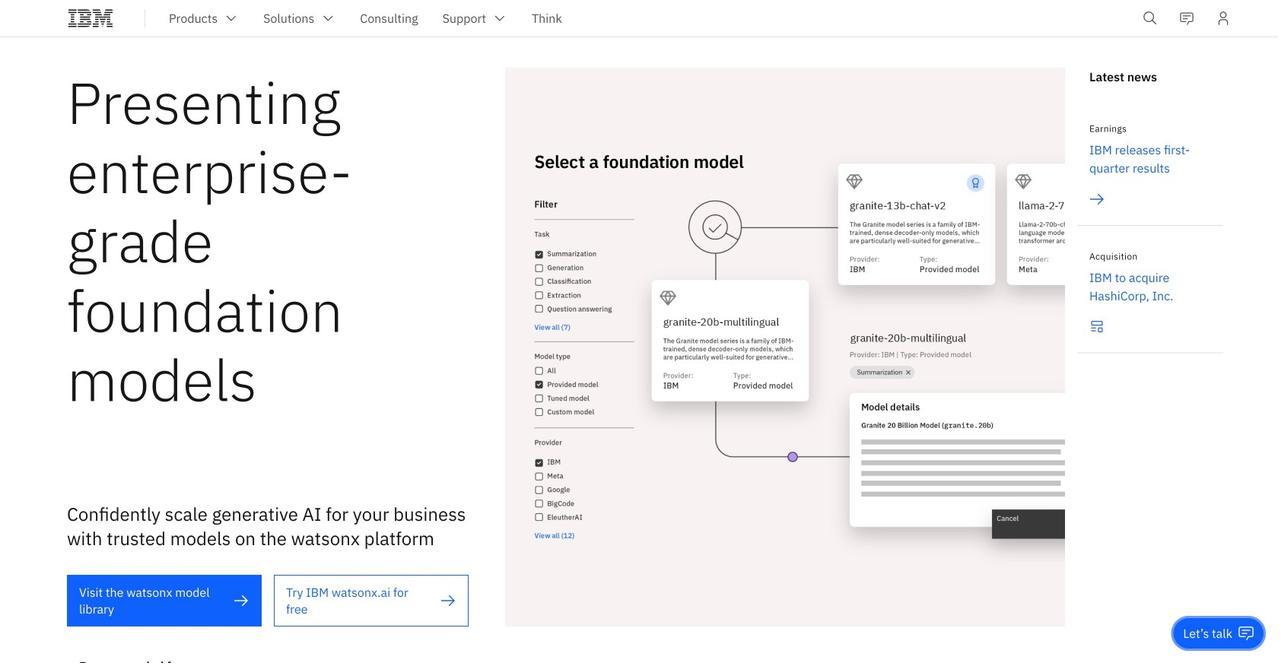 Task type: locate. For each thing, give the bounding box(es) containing it.
let's talk element
[[1183, 625, 1232, 642]]



